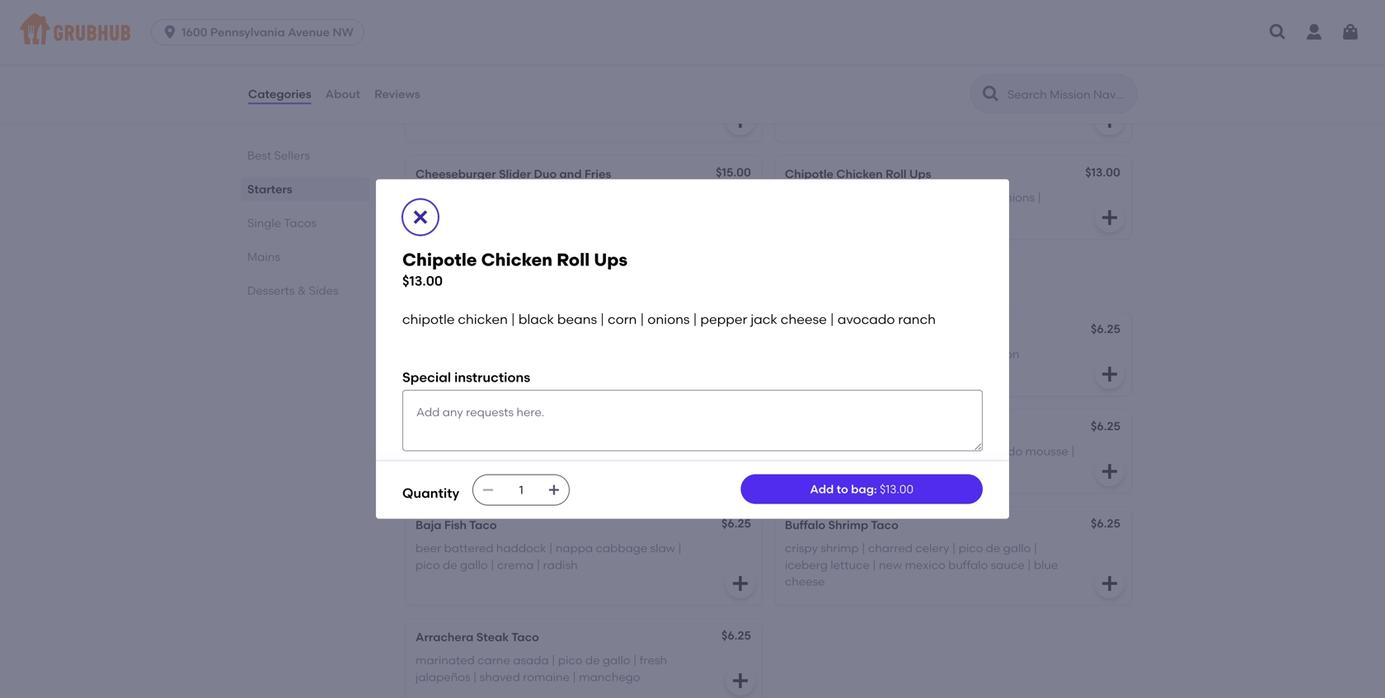 Task type: locate. For each thing, give the bounding box(es) containing it.
reviews button
[[374, 64, 421, 124]]

0 horizontal spatial black
[[519, 311, 554, 327]]

0 horizontal spatial pico
[[416, 558, 440, 572]]

cilantro right rub
[[908, 93, 951, 107]]

roll down monterey cheese | caramelized onions | ancho aioli | waffle fries
[[557, 249, 590, 270]]

1 vertical spatial and
[[541, 364, 563, 378]]

ranch
[[961, 93, 993, 107], [957, 207, 990, 221], [898, 311, 936, 327]]

marinated up cotija
[[445, 444, 504, 458]]

double beef stack taco
[[416, 324, 550, 338]]

ground beef | mexican cheese blend | lettuce | tomato | crema | corn and flour tortilla
[[416, 347, 674, 378]]

1 horizontal spatial pepper
[[785, 207, 826, 221]]

chipotle left rub
[[832, 93, 878, 107]]

stack
[[487, 324, 520, 338]]

aioli inside monterey cheese | caramelized onions | ancho aioli | waffle fries
[[678, 191, 702, 205]]

sauce inside mushroom | radishes | red onion | avocado mousse | cilantro | alfalfa sprouts | garlic sauce
[[961, 461, 995, 475]]

ups inside 'chipotle chicken roll ups $13.00'
[[594, 249, 628, 270]]

pickled
[[573, 93, 614, 107]]

lettuce down shrimp in the right of the page
[[831, 558, 870, 572]]

pepper
[[785, 207, 826, 221], [701, 311, 748, 327]]

ancho
[[462, 110, 497, 124], [640, 191, 676, 205]]

0 vertical spatial single
[[247, 216, 281, 230]]

0 horizontal spatial de
[[443, 558, 457, 572]]

0 vertical spatial roll
[[886, 167, 907, 181]]

roll for chipotle chicken roll ups $13.00
[[557, 249, 590, 270]]

blue
[[1010, 93, 1035, 107], [1034, 558, 1059, 572]]

1 vertical spatial roll
[[557, 249, 590, 270]]

chicken up input item quantity number field
[[507, 444, 550, 458]]

2 vertical spatial gallo
[[603, 654, 631, 668]]

about
[[326, 87, 360, 101]]

0 vertical spatial black
[[886, 191, 917, 205]]

roll down smoked chipotle rub | cilantro | ranch or blue cheese
[[886, 167, 907, 181]]

jalapeños inside shredded cheese | cilantro | pickled jalapeños | onions | ancho aioli
[[617, 93, 672, 107]]

sprouts
[[876, 461, 917, 475]]

shrimp
[[821, 542, 859, 556]]

cheeseburger
[[416, 167, 496, 181]]

mexican
[[494, 347, 542, 361]]

taco
[[522, 324, 550, 338], [837, 324, 865, 338], [500, 421, 527, 435], [469, 518, 497, 532], [871, 518, 899, 532], [512, 630, 539, 645]]

+
[[747, 68, 754, 82]]

jack left carnitas
[[751, 311, 778, 327]]

chipotle inside 'chipotle chicken roll ups $13.00'
[[402, 249, 477, 270]]

0 vertical spatial jalapeños
[[617, 93, 672, 107]]

1 vertical spatial sauce
[[991, 558, 1025, 572]]

jalapeños inside marinated carne asada | pico de gallo | fresh jalapeños | shaved romaine | manchego
[[416, 671, 471, 685]]

1 vertical spatial marinated
[[416, 654, 475, 668]]

de inside crispy shrimp | charred celery | pico de gallo | iceberg lettuce | new mexico buffalo sauce | blue cheese
[[986, 542, 1001, 556]]

avocado right verde
[[929, 347, 979, 361]]

black down chipotle chicken roll ups
[[886, 191, 917, 205]]

0 vertical spatial ups
[[910, 167, 932, 181]]

chicken up chile
[[416, 421, 462, 435]]

|
[[515, 93, 518, 107], [567, 93, 571, 107], [674, 93, 678, 107], [902, 93, 906, 107], [954, 93, 958, 107], [455, 110, 459, 124], [515, 191, 519, 205], [633, 191, 637, 205], [880, 191, 883, 205], [957, 191, 961, 205], [992, 191, 996, 205], [1038, 191, 1042, 205], [416, 207, 419, 221], [898, 207, 902, 221], [511, 311, 515, 327], [600, 311, 605, 327], [640, 311, 645, 327], [693, 311, 697, 327], [830, 311, 835, 327], [487, 347, 491, 361], [622, 347, 626, 361], [671, 347, 674, 361], [850, 347, 854, 361], [923, 347, 927, 361], [982, 347, 986, 361], [460, 364, 464, 378], [506, 364, 510, 378], [553, 444, 557, 458], [588, 444, 591, 458], [669, 444, 673, 458], [848, 444, 852, 458], [904, 444, 908, 458], [966, 444, 970, 458], [1072, 444, 1075, 458], [461, 461, 465, 475], [831, 461, 835, 475], [920, 461, 923, 475], [549, 542, 553, 556], [678, 542, 682, 556], [862, 542, 866, 556], [952, 542, 956, 556], [1034, 542, 1038, 556], [491, 558, 495, 572], [537, 558, 540, 572], [873, 558, 877, 572], [1028, 558, 1031, 572], [552, 654, 556, 668], [633, 654, 637, 668], [473, 671, 477, 685], [573, 671, 576, 685]]

slider
[[499, 167, 531, 181]]

taco up asada
[[512, 630, 539, 645]]

0 vertical spatial lettuce
[[629, 347, 668, 361]]

taco up the charred
[[871, 518, 899, 532]]

blue inside smoked chipotle rub | cilantro | ranch or blue cheese
[[1010, 93, 1035, 107]]

1 horizontal spatial jack
[[829, 207, 852, 221]]

chicken down rub
[[837, 167, 883, 181]]

best sellers
[[247, 148, 310, 162]]

new
[[879, 558, 902, 572]]

cheese up flour
[[544, 347, 585, 361]]

carne
[[478, 654, 510, 668]]

add to bag: $13.00
[[810, 482, 914, 496]]

1 vertical spatial aioli
[[678, 191, 702, 205]]

smoked
[[785, 93, 829, 107]]

chipotle up ground
[[402, 311, 455, 327]]

monterey cheese | caramelized onions | ancho aioli | waffle fries
[[416, 191, 702, 221]]

svg image
[[1341, 22, 1361, 42], [411, 207, 431, 227], [1100, 208, 1120, 228], [548, 484, 561, 497], [731, 574, 751, 594], [1100, 574, 1120, 594]]

1 vertical spatial beans
[[557, 311, 597, 327]]

2 vertical spatial pico
[[558, 654, 583, 668]]

1 horizontal spatial chipotle
[[785, 167, 834, 181]]

de up buffalo
[[986, 542, 1001, 556]]

sauce right garlic
[[961, 461, 995, 475]]

cilantro inside shredded cheese | cilantro | pickled jalapeños | onions | ancho aioli
[[521, 93, 564, 107]]

beans up blend
[[557, 311, 597, 327]]

0 horizontal spatial single
[[247, 216, 281, 230]]

chicken down fries
[[481, 249, 553, 270]]

$13.00 +
[[712, 68, 754, 82]]

0 vertical spatial single tacos
[[247, 216, 317, 230]]

1 vertical spatial onion
[[932, 444, 964, 458]]

cheese down "iceberg"
[[785, 575, 825, 589]]

1 horizontal spatial chipotle
[[785, 191, 831, 205]]

ups down monterey cheese | caramelized onions | ancho aioli | waffle fries
[[594, 249, 628, 270]]

chipotle chicken | black beans | corn | onions | pepper jack cheese | avocado ranch up blend
[[402, 311, 936, 327]]

1 horizontal spatial pico
[[558, 654, 583, 668]]

charred
[[868, 542, 913, 556]]

jack
[[829, 207, 852, 221], [751, 311, 778, 327]]

1600 pennsylvania avenue nw button
[[151, 19, 371, 45]]

de inside beer battered haddock | nappa cabbage slaw | pico de gallo | crema | radish
[[443, 558, 457, 572]]

crema inside ground beef | mexican cheese blend | lettuce | tomato | crema | corn and flour tortilla
[[467, 364, 503, 378]]

taco for chile marinated chicken | corn | sweet onions | cilantro | cotija cheese
[[500, 421, 527, 435]]

search icon image
[[981, 84, 1001, 104]]

carnitas taco
[[785, 324, 865, 338]]

and
[[560, 167, 582, 181], [541, 364, 563, 378]]

single tacos down starters
[[247, 216, 317, 230]]

sauce inside crispy shrimp | charred celery | pico de gallo | iceberg lettuce | new mexico buffalo sauce | blue cheese
[[991, 558, 1025, 572]]

cilantro
[[521, 93, 564, 107], [908, 93, 951, 107], [416, 461, 459, 475], [785, 461, 828, 475]]

taco right tinga
[[500, 421, 527, 435]]

pico
[[959, 542, 983, 556], [416, 558, 440, 572], [558, 654, 583, 668]]

0 vertical spatial aioli
[[500, 110, 523, 124]]

chipotle down chipotle chicken roll ups
[[785, 191, 831, 205]]

0 horizontal spatial pepper
[[701, 311, 748, 327]]

chicken down chipotle chicken roll ups
[[833, 191, 877, 205]]

0 horizontal spatial beans
[[557, 311, 597, 327]]

marinated inside chile marinated chicken | corn | sweet onions | cilantro | cotija cheese
[[445, 444, 504, 458]]

fish
[[444, 518, 467, 532]]

crema inside beer battered haddock | nappa cabbage slaw | pico de gallo | crema | radish
[[497, 558, 534, 572]]

0 vertical spatial blue
[[1010, 93, 1035, 107]]

special instructions
[[402, 369, 530, 386]]

cilantro inside mushroom | radishes | red onion | avocado mousse | cilantro | alfalfa sprouts | garlic sauce
[[785, 461, 828, 475]]

0 vertical spatial pico
[[959, 542, 983, 556]]

2 vertical spatial chicken
[[416, 421, 462, 435]]

roll for chipotle chicken roll ups
[[886, 167, 907, 181]]

avocado
[[904, 207, 954, 221], [838, 311, 895, 327], [929, 347, 979, 361], [973, 444, 1023, 458]]

onion
[[989, 347, 1020, 361], [932, 444, 964, 458]]

0 vertical spatial onion
[[989, 347, 1020, 361]]

chicken inside 'chipotle chicken roll ups $13.00'
[[481, 249, 553, 270]]

1 vertical spatial black
[[519, 311, 554, 327]]

0 vertical spatial chipotle
[[832, 93, 878, 107]]

0 vertical spatial pepper
[[785, 207, 826, 221]]

Input item quantity number field
[[503, 476, 540, 505]]

marinated down arrachera
[[416, 654, 475, 668]]

0 horizontal spatial aioli
[[500, 110, 523, 124]]

crema
[[467, 364, 503, 378], [497, 558, 534, 572]]

2 horizontal spatial de
[[986, 542, 1001, 556]]

1 vertical spatial ups
[[594, 249, 628, 270]]

0 vertical spatial chipotle
[[785, 167, 834, 181]]

tacos down starters
[[284, 216, 317, 230]]

aioli
[[500, 110, 523, 124], [678, 191, 702, 205]]

0 horizontal spatial jalapeños
[[416, 671, 471, 685]]

svg image
[[1268, 22, 1288, 42], [162, 24, 178, 40], [731, 111, 751, 130], [1100, 111, 1120, 130], [1100, 365, 1120, 384], [731, 462, 751, 482], [1100, 462, 1120, 482], [482, 484, 495, 497], [731, 671, 751, 691]]

1 vertical spatial de
[[443, 558, 457, 572]]

waffle
[[422, 207, 456, 221]]

0 vertical spatial ancho
[[462, 110, 497, 124]]

and inside ground beef | mexican cheese blend | lettuce | tomato | crema | corn and flour tortilla
[[541, 364, 563, 378]]

single up double
[[402, 274, 456, 295]]

chile marinated chicken | corn | sweet onions | cilantro | cotija cheese
[[416, 444, 673, 475]]

arrachera
[[416, 630, 474, 645]]

beans
[[920, 191, 955, 205], [557, 311, 597, 327]]

1 vertical spatial jack
[[751, 311, 778, 327]]

$6.25
[[722, 322, 751, 336], [1091, 322, 1121, 336], [1091, 419, 1121, 433], [722, 517, 751, 531], [1091, 517, 1121, 531], [722, 629, 751, 643]]

chicken for chipotle chicken roll ups $13.00
[[481, 249, 553, 270]]

bag:
[[851, 482, 877, 496]]

cheese down smoked
[[785, 110, 825, 124]]

single tacos up beef on the top of the page
[[402, 274, 511, 295]]

pulled pork | salsa verde | avocado | onion
[[785, 347, 1020, 361]]

1 vertical spatial chicken
[[481, 249, 553, 270]]

2 horizontal spatial chicken
[[837, 167, 883, 181]]

onions inside monterey cheese | caramelized onions | ancho aioli | waffle fries
[[594, 191, 631, 205]]

1 horizontal spatial jalapeños
[[617, 93, 672, 107]]

and left flour
[[541, 364, 563, 378]]

1 horizontal spatial gallo
[[603, 654, 631, 668]]

de down battered
[[443, 558, 457, 572]]

battered
[[444, 542, 494, 556]]

taco for beer battered haddock | nappa cabbage slaw | pico de gallo | crema | radish
[[469, 518, 497, 532]]

black up mexican
[[519, 311, 554, 327]]

&
[[298, 284, 306, 298]]

cheese
[[472, 93, 512, 107], [785, 110, 825, 124], [472, 191, 512, 205], [855, 207, 895, 221], [781, 311, 827, 327], [544, 347, 585, 361], [502, 461, 542, 475], [785, 575, 825, 589]]

1 vertical spatial chicken
[[458, 311, 508, 327]]

ups down smoked chipotle rub | cilantro | ranch or blue cheese
[[910, 167, 932, 181]]

crema down haddock
[[497, 558, 534, 572]]

1 horizontal spatial ups
[[910, 167, 932, 181]]

2 vertical spatial de
[[586, 654, 600, 668]]

ups for chipotle chicken roll ups
[[910, 167, 932, 181]]

2 horizontal spatial gallo
[[1004, 542, 1031, 556]]

2 horizontal spatial pico
[[959, 542, 983, 556]]

1 horizontal spatial roll
[[886, 167, 907, 181]]

0 horizontal spatial chipotle
[[402, 249, 477, 270]]

or
[[996, 93, 1008, 107]]

add
[[810, 482, 834, 496]]

beans down chipotle chicken roll ups
[[920, 191, 955, 205]]

roll inside 'chipotle chicken roll ups $13.00'
[[557, 249, 590, 270]]

single up mains
[[247, 216, 281, 230]]

single tacos
[[247, 216, 317, 230], [402, 274, 511, 295]]

crema down beef
[[467, 364, 503, 378]]

de up manchego
[[586, 654, 600, 668]]

1 vertical spatial tacos
[[460, 274, 511, 295]]

and right duo
[[560, 167, 582, 181]]

0 vertical spatial marinated
[[445, 444, 504, 458]]

pico up buffalo
[[959, 542, 983, 556]]

1 horizontal spatial ancho
[[640, 191, 676, 205]]

chipotle down waffle
[[402, 249, 477, 270]]

cheese up input item quantity number field
[[502, 461, 542, 475]]

1 horizontal spatial single tacos
[[402, 274, 511, 295]]

blue right the 'or'
[[1010, 93, 1035, 107]]

cilantro inside smoked chipotle rub | cilantro | ranch or blue cheese
[[908, 93, 951, 107]]

best
[[247, 148, 271, 162]]

mains
[[247, 250, 280, 264]]

instructions
[[454, 369, 530, 386]]

0 vertical spatial tacos
[[284, 216, 317, 230]]

chipotle down smoked
[[785, 167, 834, 181]]

cilantro left pickled in the top left of the page
[[521, 93, 564, 107]]

pico down beer
[[416, 558, 440, 572]]

shredded cheese | cilantro | pickled jalapeños | onions | ancho aioli
[[416, 93, 678, 124]]

1 vertical spatial gallo
[[460, 558, 488, 572]]

$13.00 inside 'chipotle chicken roll ups $13.00'
[[402, 273, 443, 289]]

0 horizontal spatial ups
[[594, 249, 628, 270]]

cilantro down chile
[[416, 461, 459, 475]]

cheese up fries
[[472, 191, 512, 205]]

categories
[[248, 87, 311, 101]]

0 horizontal spatial lettuce
[[629, 347, 668, 361]]

jack down chipotle chicken roll ups
[[829, 207, 852, 221]]

1 horizontal spatial lettuce
[[831, 558, 870, 572]]

1 vertical spatial blue
[[1034, 558, 1059, 572]]

blend
[[587, 347, 619, 361]]

Special instructions text field
[[402, 390, 983, 452]]

0 horizontal spatial tacos
[[284, 216, 317, 230]]

1 vertical spatial jalapeños
[[416, 671, 471, 685]]

jalapeños right pickled in the top left of the page
[[617, 93, 672, 107]]

0 vertical spatial de
[[986, 542, 1001, 556]]

2 vertical spatial chicken
[[507, 444, 550, 458]]

0 horizontal spatial ancho
[[462, 110, 497, 124]]

chipotle chicken | black beans | corn | onions | pepper jack cheese | avocado ranch down chipotle chicken roll ups
[[785, 191, 1042, 221]]

cheese right shredded on the top left
[[472, 93, 512, 107]]

tinga
[[465, 421, 497, 435]]

garlic
[[926, 461, 958, 475]]

gallo
[[1004, 542, 1031, 556], [460, 558, 488, 572], [603, 654, 631, 668]]

$6.25 for pulled pork | salsa verde | avocado | onion
[[1091, 322, 1121, 336]]

chipotle for chipotle chicken roll ups $13.00
[[402, 249, 477, 270]]

lettuce up tortilla
[[629, 347, 668, 361]]

pulled
[[785, 347, 820, 361]]

chipotle inside smoked chipotle rub | cilantro | ranch or blue cheese
[[832, 93, 878, 107]]

aioli inside shredded cheese | cilantro | pickled jalapeños | onions | ancho aioli
[[500, 110, 523, 124]]

onions inside chile marinated chicken | corn | sweet onions | cilantro | cotija cheese
[[630, 444, 667, 458]]

avocado left mousse
[[973, 444, 1023, 458]]

pico up romaine
[[558, 654, 583, 668]]

1 horizontal spatial de
[[586, 654, 600, 668]]

de
[[986, 542, 1001, 556], [443, 558, 457, 572], [586, 654, 600, 668]]

1 vertical spatial ranch
[[957, 207, 990, 221]]

starters
[[247, 182, 292, 196]]

avocado down chipotle chicken roll ups
[[904, 207, 954, 221]]

0 horizontal spatial roll
[[557, 249, 590, 270]]

1 vertical spatial crema
[[497, 558, 534, 572]]

1 vertical spatial pico
[[416, 558, 440, 572]]

corn inside chile marinated chicken | corn | sweet onions | cilantro | cotija cheese
[[560, 444, 585, 458]]

0 vertical spatial crema
[[467, 364, 503, 378]]

jalapeños down arrachera
[[416, 671, 471, 685]]

ups for chipotle chicken roll ups $13.00
[[594, 249, 628, 270]]

svg image inside the 1600 pennsylvania avenue nw 'button'
[[162, 24, 178, 40]]

1 vertical spatial ancho
[[640, 191, 676, 205]]

sauce for avocado
[[961, 461, 995, 475]]

nappa
[[556, 542, 593, 556]]

1 horizontal spatial onion
[[989, 347, 1020, 361]]

0 horizontal spatial gallo
[[460, 558, 488, 572]]

0 horizontal spatial onion
[[932, 444, 964, 458]]

radish
[[543, 558, 578, 572]]

1 horizontal spatial beans
[[920, 191, 955, 205]]

lettuce inside crispy shrimp | charred celery | pico de gallo | iceberg lettuce | new mexico buffalo sauce | blue cheese
[[831, 558, 870, 572]]

marinated
[[445, 444, 504, 458], [416, 654, 475, 668]]

chicken up beef
[[458, 311, 508, 327]]

blue right buffalo
[[1034, 558, 1059, 572]]

cilantro down mushroom
[[785, 461, 828, 475]]

to
[[837, 482, 849, 496]]

tacos up double beef stack taco
[[460, 274, 511, 295]]

mushroom | radishes | red onion | avocado mousse | cilantro | alfalfa sprouts | garlic sauce
[[785, 444, 1075, 475]]

pico inside beer battered haddock | nappa cabbage slaw | pico de gallo | crema | radish
[[416, 558, 440, 572]]

lettuce inside ground beef | mexican cheese blend | lettuce | tomato | crema | corn and flour tortilla
[[629, 347, 668, 361]]

cheese up pulled
[[781, 311, 827, 327]]

1 vertical spatial chipotle
[[402, 249, 477, 270]]

steak
[[476, 630, 509, 645]]

sauce right buffalo
[[991, 558, 1025, 572]]

0 vertical spatial jack
[[829, 207, 852, 221]]

fresh
[[640, 654, 667, 668]]

1 vertical spatial lettuce
[[831, 558, 870, 572]]

2 vertical spatial chipotle
[[402, 311, 455, 327]]

2 horizontal spatial chipotle
[[832, 93, 878, 107]]

cotija
[[468, 461, 499, 475]]

sauce for de
[[991, 558, 1025, 572]]

taco up battered
[[469, 518, 497, 532]]



Task type: describe. For each thing, give the bounding box(es) containing it.
taco for crispy shrimp | charred celery | pico de gallo | iceberg lettuce | new mexico buffalo sauce | blue cheese
[[871, 518, 899, 532]]

alfalfa
[[837, 461, 873, 475]]

1 horizontal spatial single
[[402, 274, 456, 295]]

onions inside shredded cheese | cilantro | pickled jalapeños | onions | ancho aioli
[[416, 110, 452, 124]]

shrimp
[[829, 518, 869, 532]]

1 horizontal spatial black
[[886, 191, 917, 205]]

gallo inside crispy shrimp | charred celery | pico de gallo | iceberg lettuce | new mexico buffalo sauce | blue cheese
[[1004, 542, 1031, 556]]

marinated carne asada | pico de gallo | fresh jalapeños | shaved romaine | manchego
[[416, 654, 667, 685]]

tomato
[[416, 364, 457, 378]]

cheese down chipotle chicken roll ups
[[855, 207, 895, 221]]

mousse
[[1026, 444, 1069, 458]]

sellers
[[274, 148, 310, 162]]

buffalo
[[949, 558, 988, 572]]

tortilla
[[594, 364, 630, 378]]

cabbage
[[596, 542, 648, 556]]

romaine
[[523, 671, 570, 685]]

slaw
[[650, 542, 675, 556]]

celery
[[916, 542, 950, 556]]

chipotle chicken roll ups $13.00
[[402, 249, 628, 289]]

1 horizontal spatial tacos
[[460, 274, 511, 295]]

ranch inside smoked chipotle rub | cilantro | ranch or blue cheese
[[961, 93, 993, 107]]

cheese inside chile marinated chicken | corn | sweet onions | cilantro | cotija cheese
[[502, 461, 542, 475]]

shredded
[[416, 93, 469, 107]]

taco for marinated carne asada | pico de gallo | fresh jalapeños | shaved romaine | manchego
[[512, 630, 539, 645]]

beef
[[459, 347, 484, 361]]

sides
[[309, 284, 339, 298]]

0 vertical spatial beans
[[920, 191, 955, 205]]

reviews
[[374, 87, 420, 101]]

pork
[[823, 347, 848, 361]]

chipotle for chipotle chicken roll ups
[[785, 167, 834, 181]]

baja
[[416, 518, 442, 532]]

beef
[[459, 324, 485, 338]]

taco up mexican
[[522, 324, 550, 338]]

avocado up salsa
[[838, 311, 895, 327]]

$6.25 for crispy shrimp | charred celery | pico de gallo | iceberg lettuce | new mexico buffalo sauce | blue cheese
[[1091, 517, 1121, 531]]

cheese inside ground beef | mexican cheese blend | lettuce | tomato | crema | corn and flour tortilla
[[544, 347, 585, 361]]

sweet
[[594, 444, 627, 458]]

gallo inside beer battered haddock | nappa cabbage slaw | pico de gallo | crema | radish
[[460, 558, 488, 572]]

mexico
[[905, 558, 946, 572]]

de inside marinated carne asada | pico de gallo | fresh jalapeños | shaved romaine | manchego
[[586, 654, 600, 668]]

avenue
[[288, 25, 330, 39]]

cheeseburger slider duo and fries
[[416, 167, 611, 181]]

0 vertical spatial and
[[560, 167, 582, 181]]

rub
[[880, 93, 899, 107]]

main navigation navigation
[[0, 0, 1386, 64]]

buffalo
[[785, 518, 826, 532]]

fries
[[459, 207, 482, 221]]

ancho inside shredded cheese | cilantro | pickled jalapeños | onions | ancho aioli
[[462, 110, 497, 124]]

$14.00
[[1085, 68, 1121, 82]]

$6.25 for beer battered haddock | nappa cabbage slaw | pico de gallo | crema | radish
[[722, 517, 751, 531]]

0 horizontal spatial chicken
[[416, 421, 462, 435]]

svg image inside main navigation navigation
[[1341, 22, 1361, 42]]

corn inside ground beef | mexican cheese blend | lettuce | tomato | crema | corn and flour tortilla
[[513, 364, 538, 378]]

monterey
[[416, 191, 469, 205]]

flour
[[566, 364, 591, 378]]

taco up pork
[[837, 324, 865, 338]]

marinated inside marinated carne asada | pico de gallo | fresh jalapeños | shaved romaine | manchego
[[416, 654, 475, 668]]

red
[[911, 444, 930, 458]]

1 vertical spatial pepper
[[701, 311, 748, 327]]

Search Mission Navy Yard search field
[[1006, 87, 1132, 102]]

0 vertical spatial chicken
[[833, 191, 877, 205]]

cheese inside crispy shrimp | charred celery | pico de gallo | iceberg lettuce | new mexico buffalo sauce | blue cheese
[[785, 575, 825, 589]]

caramelized
[[522, 191, 591, 205]]

chicken tinga taco
[[416, 421, 527, 435]]

double
[[416, 324, 456, 338]]

desserts & sides
[[247, 284, 339, 298]]

cheese inside smoked chipotle rub | cilantro | ranch or blue cheese
[[785, 110, 825, 124]]

buffalo shrimp taco
[[785, 518, 899, 532]]

$6.25 for marinated carne asada | pico de gallo | fresh jalapeños | shaved romaine | manchego
[[722, 629, 751, 643]]

chicken inside chile marinated chicken | corn | sweet onions | cilantro | cotija cheese
[[507, 444, 550, 458]]

1600 pennsylvania avenue nw
[[182, 25, 354, 39]]

pico inside marinated carne asada | pico de gallo | fresh jalapeños | shaved romaine | manchego
[[558, 654, 583, 668]]

baja fish taco
[[416, 518, 497, 532]]

iceberg
[[785, 558, 828, 572]]

avocado inside mushroom | radishes | red onion | avocado mousse | cilantro | alfalfa sprouts | garlic sauce
[[973, 444, 1023, 458]]

fries
[[585, 167, 611, 181]]

pennsylvania
[[210, 25, 285, 39]]

2 vertical spatial ranch
[[898, 311, 936, 327]]

crispy
[[785, 542, 818, 556]]

1 vertical spatial chipotle
[[785, 191, 831, 205]]

0 horizontal spatial chipotle
[[402, 311, 455, 327]]

0 horizontal spatial single tacos
[[247, 216, 317, 230]]

shaved
[[480, 671, 520, 685]]

categories button
[[247, 64, 312, 124]]

1600
[[182, 25, 208, 39]]

1 vertical spatial chipotle chicken | black beans | corn | onions | pepper jack cheese | avocado ranch
[[402, 311, 936, 327]]

about button
[[325, 64, 361, 124]]

beer battered haddock | nappa cabbage slaw | pico de gallo | crema | radish
[[416, 542, 682, 572]]

manchego
[[579, 671, 640, 685]]

cilantro inside chile marinated chicken | corn | sweet onions | cilantro | cotija cheese
[[416, 461, 459, 475]]

smoked chipotle rub | cilantro | ranch or blue cheese
[[785, 93, 1035, 124]]

$6.25 for mushroom | radishes | red onion | avocado mousse | cilantro | alfalfa sprouts | garlic sauce
[[1091, 419, 1121, 433]]

blue inside crispy shrimp | charred celery | pico de gallo | iceberg lettuce | new mexico buffalo sauce | blue cheese
[[1034, 558, 1059, 572]]

$15.00
[[716, 166, 751, 180]]

pico inside crispy shrimp | charred celery | pico de gallo | iceberg lettuce | new mexico buffalo sauce | blue cheese
[[959, 542, 983, 556]]

1 vertical spatial single tacos
[[402, 274, 511, 295]]

$6.25 for ground beef | mexican cheese blend | lettuce | tomato | crema | corn and flour tortilla
[[722, 322, 751, 336]]

nw
[[333, 25, 354, 39]]

ground
[[416, 347, 456, 361]]

0 horizontal spatial jack
[[751, 311, 778, 327]]

chile
[[416, 444, 442, 458]]

0 vertical spatial chipotle chicken | black beans | corn | onions | pepper jack cheese | avocado ranch
[[785, 191, 1042, 221]]

crispy shrimp | charred celery | pico de gallo | iceberg lettuce | new mexico buffalo sauce | blue cheese
[[785, 542, 1059, 589]]

verde
[[888, 347, 920, 361]]

chipotle chicken roll ups
[[785, 167, 932, 181]]

special
[[402, 369, 451, 386]]

quantity
[[402, 485, 460, 501]]

haddock
[[496, 542, 546, 556]]

gallo inside marinated carne asada | pico de gallo | fresh jalapeños | shaved romaine | manchego
[[603, 654, 631, 668]]

onion inside mushroom | radishes | red onion | avocado mousse | cilantro | alfalfa sprouts | garlic sauce
[[932, 444, 964, 458]]

chicken for chipotle chicken roll ups
[[837, 167, 883, 181]]

arrachera steak taco
[[416, 630, 539, 645]]

cheese inside monterey cheese | caramelized onions | ancho aioli | waffle fries
[[472, 191, 512, 205]]

mushroom
[[785, 444, 845, 458]]

carnitas
[[785, 324, 834, 338]]

ancho inside monterey cheese | caramelized onions | ancho aioli | waffle fries
[[640, 191, 676, 205]]

duo
[[534, 167, 557, 181]]

salsa
[[857, 347, 886, 361]]

cheese inside shredded cheese | cilantro | pickled jalapeños | onions | ancho aioli
[[472, 93, 512, 107]]

beer
[[416, 542, 441, 556]]



Task type: vqa. For each thing, say whether or not it's contained in the screenshot.
Double
yes



